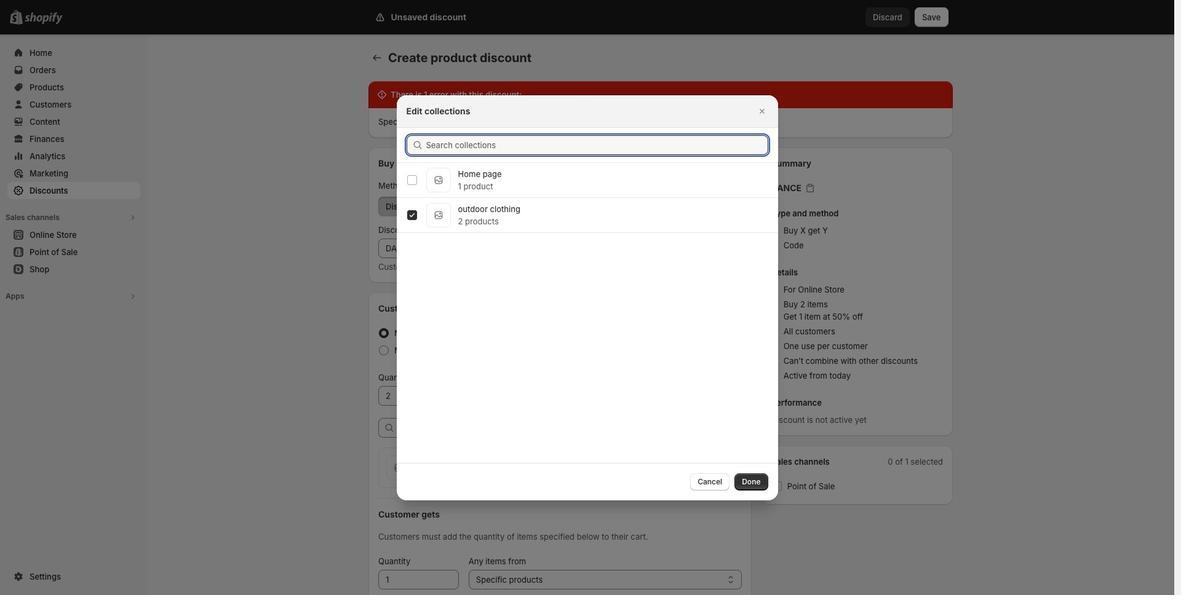 Task type: describe. For each thing, give the bounding box(es) containing it.
Search collections text field
[[426, 135, 768, 155]]



Task type: vqa. For each thing, say whether or not it's contained in the screenshot.
dialog
yes



Task type: locate. For each thing, give the bounding box(es) containing it.
shopify image
[[25, 12, 63, 25]]

dialog
[[0, 95, 1174, 500]]



